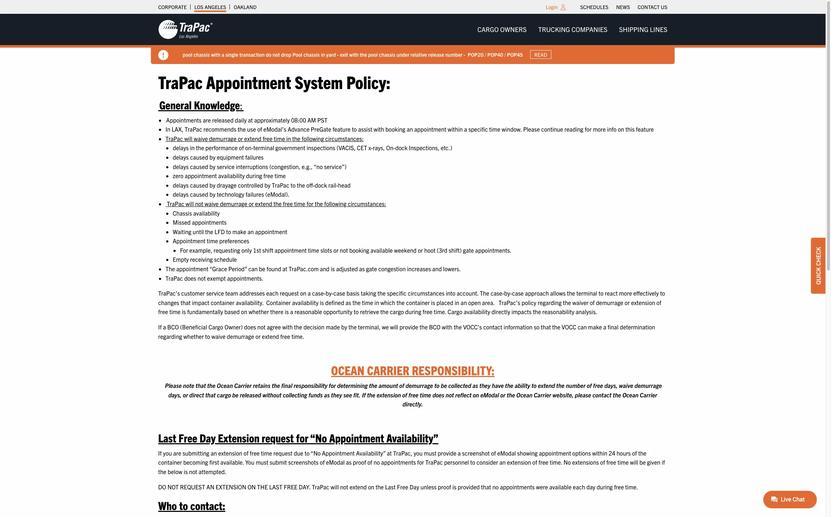 Task type: vqa. For each thing, say whether or not it's contained in the screenshot.
Download
no



Task type: locate. For each thing, give the bounding box(es) containing it.
circumstances: down 'head' on the left of page
[[348, 200, 387, 208]]

effectively
[[634, 290, 660, 297]]

the
[[360, 51, 368, 58], [238, 126, 246, 133], [293, 135, 301, 142], [196, 144, 204, 152], [297, 182, 305, 189], [274, 200, 282, 208], [315, 200, 323, 208], [205, 228, 213, 235], [378, 290, 386, 297], [568, 290, 576, 297], [353, 299, 361, 307], [397, 299, 405, 307], [564, 299, 572, 307], [381, 309, 389, 316], [533, 309, 542, 316], [294, 324, 302, 331], [349, 324, 357, 331], [420, 324, 428, 331], [454, 324, 462, 331], [553, 324, 561, 331], [207, 382, 216, 390], [272, 382, 280, 390], [369, 382, 378, 390], [506, 382, 514, 390], [557, 382, 565, 390], [367, 392, 376, 399], [507, 392, 516, 399], [614, 392, 622, 399], [639, 450, 647, 457], [158, 469, 167, 476], [376, 484, 384, 491]]

1 horizontal spatial last
[[385, 484, 396, 491]]

pool right solid image
[[183, 51, 193, 58]]

last up below
[[158, 431, 176, 445]]

for right 'reading'
[[585, 126, 592, 133]]

0 horizontal spatial contact
[[484, 324, 503, 331]]

case-
[[312, 290, 326, 297], [491, 290, 505, 297]]

empty
[[173, 256, 189, 263]]

0 horizontal spatial gate
[[367, 265, 377, 273]]

more right react
[[620, 290, 633, 297]]

1 caused from the top
[[190, 154, 208, 161]]

specific up which
[[387, 290, 407, 297]]

2 and from the left
[[433, 265, 442, 273]]

number up please
[[567, 382, 586, 390]]

no up do not request an extension on the last free day. trapac will not extend on the last free day unless proof is provided that no appointments were available each day during free time.
[[374, 459, 380, 467]]

trapac down empty
[[166, 275, 183, 282]]

appointments.
[[476, 247, 512, 254], [227, 275, 264, 282]]

and down slots
[[320, 265, 330, 273]]

regarding inside trapac's customer service team addresses each request on a case-by-case basis taking the specific circumstances into account. the case-by-case approach allows the terminal to react more effectively to changes that impact container availability.  container availability is defined as the time in which the container is placed in an open area.   trapac's policy regarding the waiver of demurrage or extension of free time is fundamentally based on whether there is a reasonable opportunity to retrieve the cargo during free time. cargo availability directly impacts the reasonability analysis.
[[538, 299, 562, 307]]

light image
[[561, 4, 566, 10]]

0 vertical spatial during
[[246, 172, 262, 180]]

waive inside please note that the ocean carrier retains the final responsibility for determining the amount of demurrage to be collected as they have the ability to extend the number of free days, waive demurrage days, or direct that cargo be released without collecting funds as they see fit.  if the extension of free time does not reflect on emodal or the ocean carrier website, please contact the ocean carrier directly.
[[620, 382, 634, 390]]

not inside please note that the ocean carrier retains the final responsibility for determining the amount of demurrage to be collected as they have the ability to extend the number of free days, waive demurrage days, or direct that cargo be released without collecting funds as they see fit.  if the extension of free time does not reflect on emodal or the ocean carrier website, please contact the ocean carrier directly.
[[446, 392, 454, 399]]

in down 'into'
[[455, 299, 460, 307]]

following up inspections on the left top
[[302, 135, 324, 142]]

2 vertical spatial appointments
[[501, 484, 535, 491]]

1 horizontal spatial bco
[[430, 324, 441, 331]]

0 horizontal spatial trapac's
[[158, 290, 180, 297]]

are inside if you are submitting an extension of free time request due to "no appointment availability" at trapac, you must provide a screenshot of emodal showing appointment options within 24 hours of the container becoming first available. you must submit screenshots of emodal as proof of no appointments for trapac personnel to consider an extension of free time. no extensions of free time will be given if the below is not attempted.
[[173, 450, 181, 457]]

availability" inside if you are submitting an extension of free time request due to "no appointment availability" at trapac, you must provide a screenshot of emodal showing appointment options within 24 hours of the container becoming first available. you must submit screenshots of emodal as proof of no appointments for trapac personnel to consider an extension of free time. no extensions of free time will be given if the below is not attempted.
[[356, 450, 386, 457]]

1 horizontal spatial case-
[[491, 290, 505, 297]]

0 horizontal spatial terminal
[[254, 144, 274, 152]]

1 and from the left
[[320, 265, 330, 273]]

0 horizontal spatial by-
[[326, 290, 334, 297]]

make inside appointments are released daily at approximately 08:00 am pst in lax, trapac recommends the use of emodal's advance pregate feature to assist with booking an appointment within a specific time window. please continue reading for more info on this feature trapac will waive demurrage or extend free time in the following circumstances: delays in the performance of on-terminal government inspections (vacis, cet x-rays, on-dock inspections, etc.) delays caused by equipment failures delays caused by service interruptions (congestion, e.g., "no service") zero appointment availability during free time delays caused by drayage controlled by trapac to the off-dock rail-head delays caused by technology failures (emodal). trapac will not waive demurrage or extend the free time for the following circumstances: chassis availability missed appointments waiting until the lfd to make an appointment appointment time preferences for example, requesting only 1st shift appointment time slots or not booking available weekend or hoot (3rd shift) gate appointments. empty receiving schedule the appointment "grace period" can be found at trapac.com and is adjusted as gate congestion increases and lowers. trapac does not exempt appointments.
[[233, 228, 247, 235]]

impact
[[192, 299, 210, 307]]

more inside appointments are released daily at approximately 08:00 am pst in lax, trapac recommends the use of emodal's advance pregate feature to assist with booking an appointment within a specific time window. please continue reading for more info on this feature trapac will waive demurrage or extend free time in the following circumstances: delays in the performance of on-terminal government inspections (vacis, cet x-rays, on-dock inspections, etc.) delays caused by equipment failures delays caused by service interruptions (congestion, e.g., "no service") zero appointment availability during free time delays caused by drayage controlled by trapac to the off-dock rail-head delays caused by technology failures (emodal). trapac will not waive demurrage or extend the free time for the following circumstances: chassis availability missed appointments waiting until the lfd to make an appointment appointment time preferences for example, requesting only 1st shift appointment time slots or not booking available weekend or hoot (3rd shift) gate appointments. empty receiving schedule the appointment "grace period" can be found at trapac.com and is adjusted as gate congestion increases and lowers. trapac does not exempt appointments.
[[594, 126, 606, 133]]

must right you
[[256, 459, 269, 467]]

0 vertical spatial more
[[594, 126, 606, 133]]

/ left "pop40"
[[485, 51, 487, 58]]

2 chassis from the left
[[304, 51, 320, 58]]

1 vertical spatial appointments.
[[227, 275, 264, 282]]

collected
[[449, 382, 472, 390]]

to down (beneficial
[[205, 333, 210, 340]]

for up the unless
[[418, 459, 424, 467]]

attempted.
[[199, 469, 227, 476]]

to left assist
[[352, 126, 357, 133]]

0 vertical spatial contact
[[484, 324, 503, 331]]

to right who
[[179, 499, 188, 513]]

1 bco from the left
[[167, 324, 179, 331]]

is inside appointments are released daily at approximately 08:00 am pst in lax, trapac recommends the use of emodal's advance pregate feature to assist with booking an appointment within a specific time window. please continue reading for more info on this feature trapac will waive demurrage or extend free time in the following circumstances: delays in the performance of on-terminal government inspections (vacis, cet x-rays, on-dock inspections, etc.) delays caused by equipment failures delays caused by service interruptions (congestion, e.g., "no service") zero appointment availability during free time delays caused by drayage controlled by trapac to the off-dock rail-head delays caused by technology failures (emodal). trapac will not waive demurrage or extend the free time for the following circumstances: chassis availability missed appointments waiting until the lfd to make an appointment appointment time preferences for example, requesting only 1st shift appointment time slots or not booking available weekend or hoot (3rd shift) gate appointments. empty receiving schedule the appointment "grace period" can be found at trapac.com and is adjusted as gate congestion increases and lowers. trapac does not exempt appointments.
[[331, 265, 335, 273]]

specific left window.
[[469, 126, 488, 133]]

final up "collecting"
[[282, 382, 293, 390]]

can inside if a bco (beneficial cargo owner) does not agree with the decision made by the terminal, we will provide the bco with the vocc's contact information so that the vocc can make a final determination regarding whether to waive demurrage or extend free time.
[[578, 324, 587, 331]]

no down consider
[[493, 484, 499, 491]]

schedules link
[[581, 2, 609, 12]]

vocc's
[[464, 324, 482, 331]]

without
[[263, 392, 282, 399]]

0 horizontal spatial within
[[448, 126, 463, 133]]

1 horizontal spatial can
[[578, 324, 587, 331]]

dock left rail-
[[315, 182, 327, 189]]

1 vertical spatial provide
[[438, 450, 457, 457]]

appointments inside if you are submitting an extension of free time request due to "no appointment availability" at trapac, you must provide a screenshot of emodal showing appointment options within 24 hours of the container becoming first available. you must submit screenshots of emodal as proof of no appointments for trapac personnel to consider an extension of free time. no extensions of free time will be given if the below is not attempted.
[[382, 459, 416, 467]]

for inside please note that the ocean carrier retains the final responsibility for determining the amount of demurrage to be collected as they have the ability to extend the number of free days, waive demurrage days, or direct that cargo be released without collecting funds as they see fit.  if the extension of free time does not reflect on emodal or the ocean carrier website, please contact the ocean carrier directly.
[[329, 382, 336, 390]]

by inside if a bco (beneficial cargo owner) does not agree with the decision made by the terminal, we will provide the bco with the vocc's contact information so that the vocc can make a final determination regarding whether to waive demurrage or extend free time.
[[342, 324, 348, 331]]

2 vertical spatial during
[[597, 484, 613, 491]]

1 horizontal spatial number
[[567, 382, 586, 390]]

can inside appointments are released daily at approximately 08:00 am pst in lax, trapac recommends the use of emodal's advance pregate feature to assist with booking an appointment within a specific time window. please continue reading for more info on this feature trapac will waive demurrage or extend free time in the following circumstances: delays in the performance of on-terminal government inspections (vacis, cet x-rays, on-dock inspections, etc.) delays caused by equipment failures delays caused by service interruptions (congestion, e.g., "no service") zero appointment availability during free time delays caused by drayage controlled by trapac to the off-dock rail-head delays caused by technology failures (emodal). trapac will not waive demurrage or extend the free time for the following circumstances: chassis availability missed appointments waiting until the lfd to make an appointment appointment time preferences for example, requesting only 1st shift appointment time slots or not booking available weekend or hoot (3rd shift) gate appointments. empty receiving schedule the appointment "grace period" can be found at trapac.com and is adjusted as gate congestion increases and lowers. trapac does not exempt appointments.
[[249, 265, 258, 273]]

1 vertical spatial trapac's
[[499, 299, 521, 307]]

1 vertical spatial menu bar
[[472, 22, 674, 37]]

more
[[594, 126, 606, 133], [620, 290, 633, 297]]

availability" up trapac,
[[387, 431, 439, 445]]

pop45
[[508, 51, 524, 58]]

available
[[371, 247, 393, 254], [550, 484, 572, 491]]

0 horizontal spatial each
[[267, 290, 279, 297]]

cargo inside menu bar
[[478, 25, 499, 33]]

0 horizontal spatial -
[[338, 51, 339, 58]]

to right the lfd at the left top of page
[[226, 228, 231, 235]]

1 vertical spatial appointments
[[382, 459, 416, 467]]

continue
[[542, 126, 564, 133]]

1 vertical spatial at
[[283, 265, 288, 273]]

1 vertical spatial the
[[480, 290, 490, 297]]

the down empty
[[166, 265, 175, 273]]

are inside appointments are released daily at approximately 08:00 am pst in lax, trapac recommends the use of emodal's advance pregate feature to assist with booking an appointment within a specific time window. please continue reading for more info on this feature trapac will waive demurrage or extend free time in the following circumstances: delays in the performance of on-terminal government inspections (vacis, cet x-rays, on-dock inspections, etc.) delays caused by equipment failures delays caused by service interruptions (congestion, e.g., "no service") zero appointment availability during free time delays caused by drayage controlled by trapac to the off-dock rail-head delays caused by technology failures (emodal). trapac will not waive demurrage or extend the free time for the following circumstances: chassis availability missed appointments waiting until the lfd to make an appointment appointment time preferences for example, requesting only 1st shift appointment time slots or not booking available weekend or hoot (3rd shift) gate appointments. empty receiving schedule the appointment "grace period" can be found at trapac.com and is adjusted as gate congestion increases and lowers. trapac does not exempt appointments.
[[203, 116, 211, 124]]

chassis down los angeles image
[[194, 51, 210, 58]]

- left exit
[[338, 51, 339, 58]]

0 horizontal spatial at
[[248, 116, 253, 124]]

companies
[[572, 25, 608, 33]]

los angeles
[[195, 4, 226, 10]]

extension inside please note that the ocean carrier retains the final responsibility for determining the amount of demurrage to be collected as they have the ability to extend the number of free days, waive demurrage days, or direct that cargo be released without collecting funds as they see fit.  if the extension of free time does not reflect on emodal or the ocean carrier website, please contact the ocean carrier directly.
[[377, 392, 401, 399]]

not
[[168, 484, 179, 491]]

0 vertical spatial free
[[179, 431, 197, 445]]

"no inside if you are submitting an extension of free time request due to "no appointment availability" at trapac, you must provide a screenshot of emodal showing appointment options within 24 hours of the container becoming first available. you must submit screenshots of emodal as proof of no appointments for trapac personnel to consider an extension of free time. no extensions of free time will be given if the below is not attempted.
[[311, 450, 321, 457]]

appointment up shift
[[255, 228, 288, 235]]

0 horizontal spatial case-
[[312, 290, 326, 297]]

"grace
[[210, 265, 227, 273]]

specific inside trapac's customer service team addresses each request on a case-by-case basis taking the specific circumstances into account. the case-by-case approach allows the terminal to react more effectively to changes that impact container availability.  container availability is defined as the time in which the container is placed in an open area.   trapac's policy regarding the waiver of demurrage or extension of free time is fundamentally based on whether there is a reasonable opportunity to retrieve the cargo during free time. cargo availability directly impacts the reasonability analysis.
[[387, 290, 407, 297]]

appointment inside if you are submitting an extension of free time request due to "no appointment availability" at trapac, you must provide a screenshot of emodal showing appointment options within 24 hours of the container becoming first available. you must submit screenshots of emodal as proof of no appointments for trapac personnel to consider an extension of free time. no extensions of free time will be given if the below is not attempted.
[[322, 450, 355, 457]]

chassis right pool
[[304, 51, 320, 58]]

2 - from the left
[[464, 51, 466, 58]]

no
[[374, 459, 380, 467], [493, 484, 499, 491]]

window.
[[502, 126, 522, 133]]

trapac right day.
[[312, 484, 330, 491]]

that right provided
[[482, 484, 492, 491]]

unless
[[421, 484, 437, 491]]

you
[[163, 450, 172, 457], [414, 450, 423, 457]]

is left the adjusted on the left
[[331, 265, 335, 273]]

1 vertical spatial final
[[282, 382, 293, 390]]

trapac.com
[[289, 265, 319, 273]]

pop20
[[468, 51, 484, 58]]

cargo
[[478, 25, 499, 33], [448, 309, 463, 316], [209, 324, 223, 331]]

extension down effectively
[[632, 299, 656, 307]]

appointment
[[206, 71, 291, 93], [173, 237, 206, 245], [330, 431, 385, 445], [322, 450, 355, 457]]

provide inside if you are submitting an extension of free time request due to "no appointment availability" at trapac, you must provide a screenshot of emodal showing appointment options within 24 hours of the container becoming first available. you must submit screenshots of emodal as proof of no appointments for trapac personnel to consider an extension of free time. no extensions of free time will be given if the below is not attempted.
[[438, 450, 457, 457]]

by- up the "defined"
[[326, 290, 334, 297]]

extension inside trapac's customer service team addresses each request on a case-by-case basis taking the specific circumstances into account. the case-by-case approach allows the terminal to react more effectively to changes that impact container availability.  container availability is defined as the time in which the container is placed in an open area.   trapac's policy regarding the waiver of demurrage or extension of free time is fundamentally based on whether there is a reasonable opportunity to retrieve the cargo during free time. cargo availability directly impacts the reasonability analysis.
[[632, 299, 656, 307]]

terminal inside appointments are released daily at approximately 08:00 am pst in lax, trapac recommends the use of emodal's advance pregate feature to assist with booking an appointment within a specific time window. please continue reading for more info on this feature trapac will waive demurrage or extend free time in the following circumstances: delays in the performance of on-terminal government inspections (vacis, cet x-rays, on-dock inspections, etc.) delays caused by equipment failures delays caused by service interruptions (congestion, e.g., "no service") zero appointment availability during free time delays caused by drayage controlled by trapac to the off-dock rail-head delays caused by technology failures (emodal). trapac will not waive demurrage or extend the free time for the following circumstances: chassis availability missed appointments waiting until the lfd to make an appointment appointment time preferences for example, requesting only 1st shift appointment time slots or not booking available weekend or hoot (3rd shift) gate appointments. empty receiving schedule the appointment "grace period" can be found at trapac.com and is adjusted as gate congestion increases and lowers. trapac does not exempt appointments.
[[254, 144, 274, 152]]

time. left "no" in the bottom right of the page
[[550, 459, 563, 467]]

if up do
[[158, 450, 162, 457]]

that inside if a bco (beneficial cargo owner) does not agree with the decision made by the terminal, we will provide the bco with the vocc's contact information so that the vocc can make a final determination regarding whether to waive demurrage or extend free time.
[[541, 324, 551, 331]]

1 vertical spatial regarding
[[158, 333, 182, 340]]

1 horizontal spatial the
[[480, 290, 490, 297]]

circumstances:
[[326, 135, 364, 142], [348, 200, 387, 208]]

impacts
[[512, 309, 532, 316]]

container down team
[[211, 299, 235, 307]]

on inside please note that the ocean carrier retains the final responsibility for determining the amount of demurrage to be collected as they have the ability to extend the number of free days, waive demurrage days, or direct that cargo be released without collecting funds as they see fit.  if the extension of free time does not reflect on emodal or the ocean carrier website, please contact the ocean carrier directly.
[[473, 392, 480, 399]]

1 horizontal spatial gate
[[463, 247, 474, 254]]

as
[[360, 265, 365, 273], [346, 299, 352, 307], [473, 382, 479, 390], [324, 392, 330, 399], [346, 459, 352, 467]]

oakland link
[[234, 2, 257, 12]]

0 horizontal spatial number
[[446, 51, 463, 58]]

to inside if a bco (beneficial cargo owner) does not agree with the decision made by the terminal, we will provide the bco with the vocc's contact information so that the vocc can make a final determination regarding whether to waive demurrage or extend free time.
[[205, 333, 210, 340]]

do not request an extension on the last free day. trapac will not extend on the last free day unless proof is provided that no appointments were available each day during free time.
[[158, 484, 639, 491]]

case up the "defined"
[[334, 290, 346, 297]]

will right we
[[390, 324, 399, 331]]

and
[[320, 265, 330, 273], [433, 265, 442, 273]]

appointments down trapac,
[[382, 459, 416, 467]]

availability"
[[387, 431, 439, 445], [356, 450, 386, 457]]

1 vertical spatial proof
[[438, 484, 452, 491]]

for
[[180, 247, 188, 254]]

1 horizontal spatial appointments
[[382, 459, 416, 467]]

free
[[179, 431, 197, 445], [397, 484, 409, 491]]

no inside if you are submitting an extension of free time request due to "no appointment availability" at trapac, you must provide a screenshot of emodal showing appointment options within 24 hours of the container becoming first available. you must submit screenshots of emodal as proof of no appointments for trapac personnel to consider an extension of free time. no extensions of free time will be given if the below is not attempted.
[[374, 459, 380, 467]]

1 vertical spatial service
[[206, 290, 224, 297]]

more inside trapac's customer service team addresses each request on a case-by-case basis taking the specific circumstances into account. the case-by-case approach allows the terminal to react more effectively to changes that impact container availability.  container availability is defined as the time in which the container is placed in an open area.   trapac's policy regarding the waiver of demurrage or extension of free time is fundamentally based on whether there is a reasonable opportunity to retrieve the cargo during free time. cargo availability directly impacts the reasonability analysis.
[[620, 290, 633, 297]]

quick check link
[[812, 238, 826, 294]]

1 horizontal spatial contact
[[593, 392, 612, 399]]

whether inside trapac's customer service team addresses each request on a case-by-case basis taking the specific circumstances into account. the case-by-case approach allows the terminal to react more effectively to changes that impact container availability.  container availability is defined as the time in which the container is placed in an open area.   trapac's policy regarding the waiver of demurrage or extension of free time is fundamentally based on whether there is a reasonable opportunity to retrieve the cargo during free time. cargo availability directly impacts the reasonability analysis.
[[249, 309, 269, 316]]

0 vertical spatial within
[[448, 126, 463, 133]]

trapac left personnel
[[426, 459, 443, 467]]

for
[[585, 126, 592, 133], [307, 200, 314, 208], [329, 382, 336, 390], [296, 431, 309, 445], [418, 459, 424, 467]]

0 vertical spatial no
[[374, 459, 380, 467]]

login link
[[546, 4, 558, 10]]

trapac's up directly
[[499, 299, 521, 307]]

off-
[[307, 182, 315, 189]]

0 vertical spatial appointments
[[192, 219, 227, 226]]

2 case from the left
[[513, 290, 524, 297]]

for inside if you are submitting an extension of free time request due to "no appointment availability" at trapac, you must provide a screenshot of emodal showing appointment options within 24 hours of the container becoming first available. you must submit screenshots of emodal as proof of no appointments for trapac personnel to consider an extension of free time. no extensions of free time will be given if the below is not attempted.
[[418, 459, 424, 467]]

0 horizontal spatial no
[[374, 459, 380, 467]]

can right period"
[[249, 265, 258, 273]]

1 horizontal spatial released
[[240, 392, 261, 399]]

to
[[352, 126, 357, 133], [291, 182, 296, 189], [226, 228, 231, 235], [599, 290, 604, 297], [661, 290, 666, 297], [354, 309, 359, 316], [205, 333, 210, 340], [435, 382, 440, 390], [532, 382, 537, 390], [305, 450, 310, 457], [471, 459, 476, 467], [179, 499, 188, 513]]

released down retains on the bottom of page
[[240, 392, 261, 399]]

pst
[[318, 116, 328, 124]]

case
[[334, 290, 346, 297], [513, 290, 524, 297]]

shipping
[[620, 25, 649, 33]]

1 horizontal spatial free
[[397, 484, 409, 491]]

free
[[263, 135, 273, 142], [264, 172, 274, 180], [283, 200, 293, 208], [158, 309, 168, 316], [423, 309, 433, 316], [281, 333, 290, 340], [594, 382, 604, 390], [409, 392, 419, 399], [250, 450, 260, 457], [539, 459, 549, 467], [607, 459, 617, 467], [615, 484, 625, 491]]

0 vertical spatial number
[[446, 51, 463, 58]]

0 horizontal spatial container
[[158, 459, 182, 467]]

1 horizontal spatial does
[[244, 324, 256, 331]]

1 vertical spatial are
[[173, 450, 181, 457]]

please
[[524, 126, 540, 133], [165, 382, 182, 390]]

0 vertical spatial specific
[[469, 126, 488, 133]]

2 horizontal spatial at
[[387, 450, 392, 457]]

1 horizontal spatial cargo
[[448, 309, 463, 316]]

case- up the "defined"
[[312, 290, 326, 297]]

cargo left "owners"
[[478, 25, 499, 33]]

(emodal).
[[266, 191, 290, 198]]

los angeles image
[[158, 19, 213, 40]]

at left trapac,
[[387, 450, 392, 457]]

appointments up the lfd at the left top of page
[[192, 219, 227, 226]]

will inside if a bco (beneficial cargo owner) does not agree with the decision made by the terminal, we will provide the bco with the vocc's contact information so that the vocc can make a final determination regarding whether to waive demurrage or extend free time.
[[390, 324, 399, 331]]

2 vertical spatial if
[[158, 450, 162, 457]]

0 vertical spatial released
[[212, 116, 234, 124]]

2 vertical spatial cargo
[[209, 324, 223, 331]]

banner containing cargo owners
[[0, 14, 832, 64]]

day.
[[299, 484, 311, 491]]

day
[[200, 431, 216, 445], [410, 484, 420, 491]]

reflect
[[456, 392, 472, 399]]

ocean carrier responsibility:
[[331, 363, 495, 378]]

0 horizontal spatial whether
[[184, 333, 204, 340]]

menu bar
[[577, 2, 672, 12], [472, 22, 674, 37]]

gate left congestion
[[367, 265, 377, 273]]

options
[[573, 450, 592, 457]]

appointment
[[415, 126, 447, 133], [185, 172, 217, 180], [255, 228, 288, 235], [275, 247, 307, 254], [176, 265, 209, 273], [540, 450, 572, 457]]

released inside appointments are released daily at approximately 08:00 am pst in lax, trapac recommends the use of emodal's advance pregate feature to assist with booking an appointment within a specific time window. please continue reading for more info on this feature trapac will waive demurrage or extend free time in the following circumstances: delays in the performance of on-terminal government inspections (vacis, cet x-rays, on-dock inspections, etc.) delays caused by equipment failures delays caused by service interruptions (congestion, e.g., "no service") zero appointment availability during free time delays caused by drayage controlled by trapac to the off-dock rail-head delays caused by technology failures (emodal). trapac will not waive demurrage or extend the free time for the following circumstances: chassis availability missed appointments waiting until the lfd to make an appointment appointment time preferences for example, requesting only 1st shift appointment time slots or not booking available weekend or hoot (3rd shift) gate appointments. empty receiving schedule the appointment "grace period" can be found at trapac.com and is adjusted as gate congestion increases and lowers. trapac does not exempt appointments.
[[212, 116, 234, 124]]

number inside please note that the ocean carrier retains the final responsibility for determining the amount of demurrage to be collected as they have the ability to extend the number of free days, waive demurrage days, or direct that cargo be released without collecting funds as they see fit.  if the extension of free time does not reflect on emodal or the ocean carrier website, please contact the ocean carrier directly.
[[567, 382, 586, 390]]

final inside please note that the ocean carrier retains the final responsibility for determining the amount of demurrage to be collected as they have the ability to extend the number of free days, waive demurrage days, or direct that cargo be released without collecting funds as they see fit.  if the extension of free time does not reflect on emodal or the ocean carrier website, please contact the ocean carrier directly.
[[282, 382, 293, 390]]

0 horizontal spatial pool
[[183, 51, 193, 58]]

2 horizontal spatial chassis
[[380, 51, 396, 58]]

available up congestion
[[371, 247, 393, 254]]

time. down placed
[[434, 309, 447, 316]]

please inside appointments are released daily at approximately 08:00 am pst in lax, trapac recommends the use of emodal's advance pregate feature to assist with booking an appointment within a specific time window. please continue reading for more info on this feature trapac will waive demurrage or extend free time in the following circumstances: delays in the performance of on-terminal government inspections (vacis, cet x-rays, on-dock inspections, etc.) delays caused by equipment failures delays caused by service interruptions (congestion, e.g., "no service") zero appointment availability during free time delays caused by drayage controlled by trapac to the off-dock rail-head delays caused by technology failures (emodal). trapac will not waive demurrage or extend the free time for the following circumstances: chassis availability missed appointments waiting until the lfd to make an appointment appointment time preferences for example, requesting only 1st shift appointment time slots or not booking available weekend or hoot (3rd shift) gate appointments. empty receiving schedule the appointment "grace period" can be found at trapac.com and is adjusted as gate congestion increases and lowers. trapac does not exempt appointments.
[[524, 126, 540, 133]]

3 chassis from the left
[[380, 51, 396, 58]]

are up 'recommends'
[[203, 116, 211, 124]]

service down equipment
[[217, 163, 235, 170]]

to down screenshot
[[471, 459, 476, 467]]

0 vertical spatial dock
[[396, 144, 408, 152]]

is
[[331, 265, 335, 273], [320, 299, 324, 307], [432, 299, 436, 307], [182, 309, 186, 316], [285, 309, 289, 316], [184, 469, 188, 476], [453, 484, 457, 491]]

provide up personnel
[[438, 450, 457, 457]]

fundamentally
[[187, 309, 223, 316]]

number right release
[[446, 51, 463, 58]]

2 vertical spatial request
[[274, 450, 293, 457]]

1 vertical spatial number
[[567, 382, 586, 390]]

they
[[480, 382, 491, 390], [331, 392, 342, 399]]

1 you from the left
[[163, 450, 172, 457]]

on
[[619, 126, 625, 133], [300, 290, 307, 297], [241, 309, 247, 316], [473, 392, 480, 399], [368, 484, 375, 491]]

at up use
[[248, 116, 253, 124]]

1 vertical spatial does
[[244, 324, 256, 331]]

determination
[[620, 324, 656, 331]]

not
[[273, 51, 280, 58], [195, 200, 203, 208], [340, 247, 348, 254], [198, 275, 206, 282], [258, 324, 266, 331], [446, 392, 454, 399], [189, 469, 197, 476], [340, 484, 349, 491]]

0 horizontal spatial provide
[[400, 324, 419, 331]]

bco down placed
[[430, 324, 441, 331]]

by- up directly
[[505, 290, 513, 297]]

free up submitting at the left of the page
[[179, 431, 197, 445]]

time. inside trapac's customer service team addresses each request on a case-by-case basis taking the specific circumstances into account. the case-by-case approach allows the terminal to react more effectively to changes that impact container availability.  container availability is defined as the time in which the container is placed in an open area.   trapac's policy regarding the waiver of demurrage or extension of free time is fundamentally based on whether there is a reasonable opportunity to retrieve the cargo during free time. cargo availability directly impacts the reasonability analysis.
[[434, 309, 447, 316]]

with inside appointments are released daily at approximately 08:00 am pst in lax, trapac recommends the use of emodal's advance pregate feature to assist with booking an appointment within a specific time window. please continue reading for more info on this feature trapac will waive demurrage or extend free time in the following circumstances: delays in the performance of on-terminal government inspections (vacis, cet x-rays, on-dock inspections, etc.) delays caused by equipment failures delays caused by service interruptions (congestion, e.g., "no service") zero appointment availability during free time delays caused by drayage controlled by trapac to the off-dock rail-head delays caused by technology failures (emodal). trapac will not waive demurrage or extend the free time for the following circumstances: chassis availability missed appointments waiting until the lfd to make an appointment appointment time preferences for example, requesting only 1st shift appointment time slots or not booking available weekend or hoot (3rd shift) gate appointments. empty receiving schedule the appointment "grace period" can be found at trapac.com and is adjusted as gate congestion increases and lowers. trapac does not exempt appointments.
[[374, 126, 385, 133]]

/ left pop45
[[505, 51, 507, 58]]

"no
[[311, 431, 327, 445], [311, 450, 321, 457]]

1 vertical spatial day
[[410, 484, 420, 491]]

1 by- from the left
[[326, 290, 334, 297]]

2 / from the left
[[505, 51, 507, 58]]

by
[[210, 154, 216, 161], [210, 163, 216, 170], [210, 182, 216, 189], [265, 182, 271, 189], [210, 191, 216, 198], [342, 324, 348, 331]]

agree
[[267, 324, 281, 331]]

1 vertical spatial during
[[406, 309, 422, 316]]

0 horizontal spatial final
[[282, 382, 293, 390]]

cargo inside trapac's customer service team addresses each request on a case-by-case basis taking the specific circumstances into account. the case-by-case approach allows the terminal to react more effectively to changes that impact container availability.  container availability is defined as the time in which the container is placed in an open area.   trapac's policy regarding the waiver of demurrage or extension of free time is fundamentally based on whether there is a reasonable opportunity to retrieve the cargo during free time. cargo availability directly impacts the reasonability analysis.
[[390, 309, 404, 316]]

day up submitting at the left of the page
[[200, 431, 216, 445]]

menu bar containing cargo owners
[[472, 22, 674, 37]]

each
[[267, 290, 279, 297], [573, 484, 586, 491]]

final inside if a bco (beneficial cargo owner) does not agree with the decision made by the terminal, we will provide the bco with the vocc's contact information so that the vocc can make a final determination regarding whether to waive demurrage or extend free time.
[[608, 324, 619, 331]]

1 vertical spatial contact
[[593, 392, 612, 399]]

react
[[605, 290, 618, 297]]

1 feature from the left
[[333, 126, 351, 133]]

as inside if you are submitting an extension of free time request due to "no appointment availability" at trapac, you must provide a screenshot of emodal showing appointment options within 24 hours of the container becoming first available. you must submit screenshots of emodal as proof of no appointments for trapac personnel to consider an extension of free time. no extensions of free time will be given if the below is not attempted.
[[346, 459, 352, 467]]

1 horizontal spatial container
[[211, 299, 235, 307]]

to left "off-"
[[291, 182, 296, 189]]

container inside if you are submitting an extension of free time request due to "no appointment availability" at trapac, you must provide a screenshot of emodal showing appointment options within 24 hours of the container becoming first available. you must submit screenshots of emodal as proof of no appointments for trapac personnel to consider an extension of free time. no extensions of free time will be given if the below is not attempted.
[[158, 459, 182, 467]]

during inside appointments are released daily at approximately 08:00 am pst in lax, trapac recommends the use of emodal's advance pregate feature to assist with booking an appointment within a specific time window. please continue reading for more info on this feature trapac will waive demurrage or extend free time in the following circumstances: delays in the performance of on-terminal government inspections (vacis, cet x-rays, on-dock inspections, etc.) delays caused by equipment failures delays caused by service interruptions (congestion, e.g., "no service") zero appointment availability during free time delays caused by drayage controlled by trapac to the off-dock rail-head delays caused by technology failures (emodal). trapac will not waive demurrage or extend the free time for the following circumstances: chassis availability missed appointments waiting until the lfd to make an appointment appointment time preferences for example, requesting only 1st shift appointment time slots or not booking available weekend or hoot (3rd shift) gate appointments. empty receiving schedule the appointment "grace period" can be found at trapac.com and is adjusted as gate congestion increases and lowers. trapac does not exempt appointments.
[[246, 172, 262, 180]]

gate right shift)
[[463, 247, 474, 254]]

at right found at the left
[[283, 265, 288, 273]]

case up policy
[[513, 290, 524, 297]]

1 vertical spatial last
[[385, 484, 396, 491]]

the inside trapac's customer service team addresses each request on a case-by-case basis taking the specific circumstances into account. the case-by-case approach allows the terminal to react more effectively to changes that impact container availability.  container availability is defined as the time in which the container is placed in an open area.   trapac's policy regarding the waiver of demurrage or extension of free time is fundamentally based on whether there is a reasonable opportunity to retrieve the cargo during free time. cargo availability directly impacts the reasonability analysis.
[[480, 290, 490, 297]]

an inside trapac's customer service team addresses each request on a case-by-case basis taking the specific circumstances into account. the case-by-case approach allows the terminal to react more effectively to changes that impact container availability.  container availability is defined as the time in which the container is placed in an open area.   trapac's policy regarding the waiver of demurrage or extension of free time is fundamentally based on whether there is a reasonable opportunity to retrieve the cargo during free time. cargo availability directly impacts the reasonability analysis.
[[461, 299, 467, 307]]

1 delays from the top
[[173, 144, 189, 152]]

if inside if you are submitting an extension of free time request due to "no appointment availability" at trapac, you must provide a screenshot of emodal showing appointment options within 24 hours of the container becoming first available. you must submit screenshots of emodal as proof of no appointments for trapac personnel to consider an extension of free time. no extensions of free time will be given if the below is not attempted.
[[158, 450, 162, 457]]

2 vertical spatial emodal
[[326, 459, 345, 467]]

must right trapac,
[[424, 450, 437, 457]]

:
[[240, 98, 243, 112]]

extend
[[244, 135, 262, 142], [255, 200, 272, 208], [262, 333, 279, 340], [538, 382, 556, 390], [350, 484, 367, 491]]

as inside trapac's customer service team addresses each request on a case-by-case basis taking the specific circumstances into account. the case-by-case approach allows the terminal to react more effectively to changes that impact container availability.  container availability is defined as the time in which the container is placed in an open area.   trapac's policy regarding the waiver of demurrage or extension of free time is fundamentally based on whether there is a reasonable opportunity to retrieve the cargo during free time. cargo availability directly impacts the reasonability analysis.
[[346, 299, 352, 307]]

feature up (vacis,
[[333, 126, 351, 133]]

1 horizontal spatial -
[[464, 51, 466, 58]]

bco left (beneficial
[[167, 324, 179, 331]]

0 horizontal spatial /
[[485, 51, 487, 58]]

provided
[[458, 484, 480, 491]]

shipping lines link
[[614, 22, 674, 37]]

in left yard
[[321, 51, 326, 58]]

during inside trapac's customer service team addresses each request on a case-by-case basis taking the specific circumstances into account. the case-by-case approach allows the terminal to react more effectively to changes that impact container availability.  container availability is defined as the time in which the container is placed in an open area.   trapac's policy regarding the waiver of demurrage or extension of free time is fundamentally based on whether there is a reasonable opportunity to retrieve the cargo during free time. cargo availability directly impacts the reasonability analysis.
[[406, 309, 422, 316]]

feature right this
[[637, 126, 655, 133]]

whether
[[249, 309, 269, 316], [184, 333, 204, 340]]

1 horizontal spatial each
[[573, 484, 586, 491]]

banner
[[0, 14, 832, 64]]

in up government
[[287, 135, 291, 142]]

1 horizontal spatial chassis
[[304, 51, 320, 58]]

1 horizontal spatial during
[[406, 309, 422, 316]]

if down changes
[[158, 324, 162, 331]]

preferences
[[220, 237, 249, 245]]

cargo inside please note that the ocean carrier retains the final responsibility for determining the amount of demurrage to be collected as they have the ability to extend the number of free days, waive demurrage days, or direct that cargo be released without collecting funds as they see fit.  if the extension of free time does not reflect on emodal or the ocean carrier website, please contact the ocean carrier directly.
[[217, 392, 231, 399]]

basis
[[347, 290, 360, 297]]

an right consider
[[500, 459, 506, 467]]

an
[[407, 126, 413, 133], [248, 228, 254, 235], [461, 299, 467, 307], [211, 450, 217, 457], [500, 459, 506, 467]]

is right there
[[285, 309, 289, 316]]

1 vertical spatial gate
[[367, 265, 377, 273]]

0 vertical spatial provide
[[400, 324, 419, 331]]

daily
[[235, 116, 247, 124]]

available right were
[[550, 484, 572, 491]]

released inside please note that the ocean carrier retains the final responsibility for determining the amount of demurrage to be collected as they have the ability to extend the number of free days, waive demurrage days, or direct that cargo be released without collecting funds as they see fit.  if the extension of free time does not reflect on emodal or the ocean carrier website, please contact the ocean carrier directly.
[[240, 392, 261, 399]]

bco
[[167, 324, 179, 331], [430, 324, 441, 331]]

please left note
[[165, 382, 182, 390]]

make inside if a bco (beneficial cargo owner) does not agree with the decision made by the terminal, we will provide the bco with the vocc's contact information so that the vocc can make a final determination regarding whether to waive demurrage or extend free time.
[[589, 324, 603, 331]]

no
[[564, 459, 571, 467]]

0 vertical spatial make
[[233, 228, 247, 235]]

following down rail-
[[325, 200, 347, 208]]

2 case- from the left
[[491, 290, 505, 297]]

0 vertical spatial proof
[[353, 459, 366, 467]]

a
[[222, 51, 225, 58], [465, 126, 468, 133], [308, 290, 311, 297], [290, 309, 293, 316], [163, 324, 166, 331], [604, 324, 607, 331], [458, 450, 461, 457]]

1 vertical spatial if
[[362, 392, 366, 399]]

1 horizontal spatial booking
[[386, 126, 406, 133]]

0 horizontal spatial feature
[[333, 126, 351, 133]]

0 vertical spatial if
[[158, 324, 162, 331]]

make up preferences
[[233, 228, 247, 235]]

last
[[269, 484, 283, 491]]

menu bar down light icon
[[472, 22, 674, 37]]

below
[[168, 469, 183, 476]]

container
[[267, 299, 291, 307]]

in
[[321, 51, 326, 58], [287, 135, 291, 142], [190, 144, 195, 152], [375, 299, 379, 307], [455, 299, 460, 307]]

appointment inside appointments are released daily at approximately 08:00 am pst in lax, trapac recommends the use of emodal's advance pregate feature to assist with booking an appointment within a specific time window. please continue reading for more info on this feature trapac will waive demurrage or extend free time in the following circumstances: delays in the performance of on-terminal government inspections (vacis, cet x-rays, on-dock inspections, etc.) delays caused by equipment failures delays caused by service interruptions (congestion, e.g., "no service") zero appointment availability during free time delays caused by drayage controlled by trapac to the off-dock rail-head delays caused by technology failures (emodal). trapac will not waive demurrage or extend the free time for the following circumstances: chassis availability missed appointments waiting until the lfd to make an appointment appointment time preferences for example, requesting only 1st shift appointment time slots or not booking available weekend or hoot (3rd shift) gate appointments. empty receiving schedule the appointment "grace period" can be found at trapac.com and is adjusted as gate congestion increases and lowers. trapac does not exempt appointments.
[[173, 237, 206, 245]]

0 vertical spatial please
[[524, 126, 540, 133]]

1 horizontal spatial following
[[325, 200, 347, 208]]

appointment up trapac.com
[[275, 247, 307, 254]]

are left submitting at the left of the page
[[173, 450, 181, 457]]

0 horizontal spatial bco
[[167, 324, 179, 331]]

within inside if you are submitting an extension of free time request due to "no appointment availability" at trapac, you must provide a screenshot of emodal showing appointment options within 24 hours of the container becoming first available. you must submit screenshots of emodal as proof of no appointments for trapac personnel to consider an extension of free time. no extensions of free time will be given if the below is not attempted.
[[593, 450, 608, 457]]

until
[[193, 228, 204, 235]]

1 case from the left
[[334, 290, 346, 297]]

directly
[[492, 309, 511, 316]]

contact us
[[638, 4, 668, 10]]

cargo inside trapac's customer service team addresses each request on a case-by-case basis taking the specific circumstances into account. the case-by-case approach allows the terminal to react more effectively to changes that impact container availability.  container availability is defined as the time in which the container is placed in an open area.   trapac's policy regarding the waiver of demurrage or extension of free time is fundamentally based on whether there is a reasonable opportunity to retrieve the cargo during free time. cargo availability directly impacts the reasonability analysis.
[[448, 309, 463, 316]]

1 chassis from the left
[[194, 51, 210, 58]]

failures down controlled in the left top of the page
[[246, 191, 264, 198]]

terminal up waiver
[[577, 290, 598, 297]]

if inside if a bco (beneficial cargo owner) does not agree with the decision made by the terminal, we will provide the bco with the vocc's contact information so that the vocc can make a final determination regarding whether to waive demurrage or extend free time.
[[158, 324, 162, 331]]

0 horizontal spatial does
[[184, 275, 196, 282]]

during right day in the bottom right of the page
[[597, 484, 613, 491]]

0 vertical spatial can
[[249, 265, 258, 273]]

0 vertical spatial following
[[302, 135, 324, 142]]

does left reflect
[[433, 392, 445, 399]]

congestion
[[379, 265, 406, 273]]

appointment up "no" in the bottom right of the page
[[540, 450, 572, 457]]

is inside if you are submitting an extension of free time request due to "no appointment availability" at trapac, you must provide a screenshot of emodal showing appointment options within 24 hours of the container becoming first available. you must submit screenshots of emodal as proof of no appointments for trapac personnel to consider an extension of free time. no extensions of free time will be given if the below is not attempted.
[[184, 469, 188, 476]]

1 horizontal spatial pool
[[369, 51, 378, 58]]



Task type: describe. For each thing, give the bounding box(es) containing it.
0 vertical spatial "no
[[311, 431, 327, 445]]

extension up available.
[[218, 450, 243, 457]]

extension
[[218, 431, 260, 445]]

cargo inside if a bco (beneficial cargo owner) does not agree with the decision made by the terminal, we will provide the bco with the vocc's contact information so that the vocc can make a final determination regarding whether to waive demurrage or extend free time.
[[209, 324, 223, 331]]

first
[[210, 459, 219, 467]]

trapac down appointments
[[185, 126, 202, 133]]

as inside appointments are released daily at approximately 08:00 am pst in lax, trapac recommends the use of emodal's advance pregate feature to assist with booking an appointment within a specific time window. please continue reading for more info on this feature trapac will waive demurrage or extend free time in the following circumstances: delays in the performance of on-terminal government inspections (vacis, cet x-rays, on-dock inspections, etc.) delays caused by equipment failures delays caused by service interruptions (congestion, e.g., "no service") zero appointment availability during free time delays caused by drayage controlled by trapac to the off-dock rail-head delays caused by technology failures (emodal). trapac will not waive demurrage or extend the free time for the following circumstances: chassis availability missed appointments waiting until the lfd to make an appointment appointment time preferences for example, requesting only 1st shift appointment time slots or not booking available weekend or hoot (3rd shift) gate appointments. empty receiving schedule the appointment "grace period" can be found at trapac.com and is adjusted as gate congestion increases and lowers. trapac does not exempt appointments.
[[360, 265, 365, 273]]

los angeles link
[[195, 2, 226, 12]]

terminal,
[[358, 324, 381, 331]]

to left react
[[599, 290, 604, 297]]

a inside appointments are released daily at approximately 08:00 am pst in lax, trapac recommends the use of emodal's advance pregate feature to assist with booking an appointment within a specific time window. please continue reading for more info on this feature trapac will waive demurrage or extend free time in the following circumstances: delays in the performance of on-terminal government inspections (vacis, cet x-rays, on-dock inspections, etc.) delays caused by equipment failures delays caused by service interruptions (congestion, e.g., "no service") zero appointment availability during free time delays caused by drayage controlled by trapac to the off-dock rail-head delays caused by technology failures (emodal). trapac will not waive demurrage or extend the free time for the following circumstances: chassis availability missed appointments waiting until the lfd to make an appointment appointment time preferences for example, requesting only 1st shift appointment time slots or not booking available weekend or hoot (3rd shift) gate appointments. empty receiving schedule the appointment "grace period" can be found at trapac.com and is adjusted as gate congestion increases and lowers. trapac does not exempt appointments.
[[465, 126, 468, 133]]

in down appointments
[[190, 144, 195, 152]]

adjusted
[[337, 265, 358, 273]]

time. inside if you are submitting an extension of free time request due to "no appointment availability" at trapac, you must provide a screenshot of emodal showing appointment options within 24 hours of the container becoming first available. you must submit screenshots of emodal as proof of no appointments for trapac personnel to consider an extension of free time. no extensions of free time will be given if the below is not attempted.
[[550, 459, 563, 467]]

waiver
[[573, 299, 589, 307]]

1 horizontal spatial dock
[[396, 144, 408, 152]]

schedules
[[581, 4, 609, 10]]

in left which
[[375, 299, 379, 307]]

1 / from the left
[[485, 51, 487, 58]]

example,
[[190, 247, 212, 254]]

0 horizontal spatial appointments.
[[227, 275, 264, 282]]

becoming
[[184, 459, 208, 467]]

reading
[[565, 126, 584, 133]]

demurrage inside trapac's customer service team addresses each request on a case-by-case basis taking the specific circumstances into account. the case-by-case approach allows the terminal to react more effectively to changes that impact container availability.  container availability is defined as the time in which the container is placed in an open area.   trapac's policy regarding the waiver of demurrage or extension of free time is fundamentally based on whether there is a reasonable opportunity to retrieve the cargo during free time. cargo availability directly impacts the reasonability analysis.
[[597, 299, 624, 307]]

an up first
[[211, 450, 217, 457]]

be inside if you are submitting an extension of free time request due to "no appointment availability" at trapac, you must provide a screenshot of emodal showing appointment options within 24 hours of the container becoming first available. you must submit screenshots of emodal as proof of no appointments for trapac personnel to consider an extension of free time. no extensions of free time will be given if the below is not attempted.
[[640, 459, 646, 467]]

time. inside if a bco (beneficial cargo owner) does not agree with the decision made by the terminal, we will provide the bco with the vocc's contact information so that the vocc can make a final determination regarding whether to waive demurrage or extend free time.
[[292, 333, 305, 340]]

only
[[242, 247, 252, 254]]

2 bco from the left
[[430, 324, 441, 331]]

contact inside if a bco (beneficial cargo owner) does not agree with the decision made by the terminal, we will provide the bco with the vocc's contact information so that the vocc can make a final determination regarding whether to waive demurrage or extend free time.
[[484, 324, 503, 331]]

1 horizontal spatial availability"
[[387, 431, 439, 445]]

waiting
[[173, 228, 192, 235]]

1 horizontal spatial proof
[[438, 484, 452, 491]]

1 case- from the left
[[312, 290, 326, 297]]

that up direct
[[196, 382, 206, 390]]

with right exit
[[350, 51, 359, 58]]

responsibility
[[294, 382, 328, 390]]

trapac appointment system policy: main content
[[151, 70, 675, 518]]

does inside if a bco (beneficial cargo owner) does not agree with the decision made by the terminal, we will provide the bco with the vocc's contact information so that the vocc can make a final determination regarding whether to waive demurrage or extend free time.
[[244, 324, 256, 331]]

1 vertical spatial failures
[[246, 191, 264, 198]]

0 horizontal spatial free
[[179, 431, 197, 445]]

on-
[[387, 144, 396, 152]]

trapac up general
[[158, 71, 203, 93]]

1 vertical spatial circumstances:
[[348, 200, 387, 208]]

pool
[[293, 51, 303, 58]]

each inside trapac's customer service team addresses each request on a case-by-case basis taking the specific circumstances into account. the case-by-case approach allows the terminal to react more effectively to changes that impact container availability.  container availability is defined as the time in which the container is placed in an open area.   trapac's policy regarding the waiver of demurrage or extension of free time is fundamentally based on whether there is a reasonable opportunity to retrieve the cargo during free time. cargo availability directly impacts the reasonability analysis.
[[267, 290, 279, 297]]

specific inside appointments are released daily at approximately 08:00 am pst in lax, trapac recommends the use of emodal's advance pregate feature to assist with booking an appointment within a specific time window. please continue reading for more info on this feature trapac will waive demurrage or extend free time in the following circumstances: delays in the performance of on-terminal government inspections (vacis, cet x-rays, on-dock inspections, etc.) delays caused by equipment failures delays caused by service interruptions (congestion, e.g., "no service") zero appointment availability during free time delays caused by drayage controlled by trapac to the off-dock rail-head delays caused by technology failures (emodal). trapac will not waive demurrage or extend the free time for the following circumstances: chassis availability missed appointments waiting until the lfd to make an appointment appointment time preferences for example, requesting only 1st shift appointment time slots or not booking available weekend or hoot (3rd shift) gate appointments. empty receiving schedule the appointment "grace period" can be found at trapac.com and is adjusted as gate congestion increases and lowers. trapac does not exempt appointments.
[[469, 126, 488, 133]]

team
[[226, 290, 238, 297]]

schedule
[[214, 256, 237, 263]]

owner)
[[225, 324, 243, 331]]

which
[[381, 299, 396, 307]]

an up inspections, at top
[[407, 126, 413, 133]]

0 horizontal spatial days,
[[169, 392, 182, 399]]

0 vertical spatial circumstances:
[[326, 135, 364, 142]]

4 delays from the top
[[173, 182, 189, 189]]

reasonable
[[295, 309, 322, 316]]

trapac's customer service team addresses each request on a case-by-case basis taking the specific circumstances into account. the case-by-case approach allows the terminal to react more effectively to changes that impact container availability.  container availability is defined as the time in which the container is placed in an open area.   trapac's policy regarding the waiver of demurrage or extension of free time is fundamentally based on whether there is a reasonable opportunity to retrieve the cargo during free time. cargo availability directly impacts the reasonability analysis.
[[158, 290, 666, 316]]

1 vertical spatial following
[[325, 200, 347, 208]]

customer
[[181, 290, 205, 297]]

increases
[[408, 265, 431, 273]]

is up (beneficial
[[182, 309, 186, 316]]

trapac up the chassis
[[167, 200, 184, 208]]

if for demurrage
[[158, 324, 162, 331]]

1 pool from the left
[[183, 51, 193, 58]]

2 pool from the left
[[369, 51, 378, 58]]

1 vertical spatial must
[[256, 459, 269, 467]]

contact inside please note that the ocean carrier retains the final responsibility for determining the amount of demurrage to be collected as they have the ability to extend the number of free days, waive demurrage days, or direct that cargo be released without collecting funds as they see fit.  if the extension of free time does not reflect on emodal or the ocean carrier website, please contact the ocean carrier directly.
[[593, 392, 612, 399]]

menu bar containing schedules
[[577, 2, 672, 12]]

assist
[[359, 126, 373, 133]]

receiving
[[190, 256, 213, 263]]

general knowledge :
[[159, 98, 244, 112]]

trucking
[[539, 25, 571, 33]]

hoot
[[425, 247, 436, 254]]

1 vertical spatial emodal
[[498, 450, 516, 457]]

1 horizontal spatial appointments.
[[476, 247, 512, 254]]

appointment right zero
[[185, 172, 217, 180]]

is left provided
[[453, 484, 457, 491]]

have
[[492, 382, 504, 390]]

is down circumstances
[[432, 299, 436, 307]]

screenshots
[[289, 459, 319, 467]]

0 vertical spatial last
[[158, 431, 176, 445]]

inspections
[[307, 144, 336, 152]]

2 by- from the left
[[505, 290, 513, 297]]

will inside if you are submitting an extension of free time request due to "no appointment availability" at trapac, you must provide a screenshot of emodal showing appointment options within 24 hours of the container becoming first available. you must submit screenshots of emodal as proof of no appointments for trapac personnel to consider an extension of free time. no extensions of free time will be given if the below is not attempted.
[[631, 459, 639, 467]]

to left retrieve
[[354, 309, 359, 316]]

if for screenshots
[[158, 450, 162, 457]]

request inside if you are submitting an extension of free time request due to "no appointment availability" at trapac, you must provide a screenshot of emodal showing appointment options within 24 hours of the container becoming first available. you must submit screenshots of emodal as proof of no appointments for trapac personnel to consider an extension of free time. no extensions of free time will be given if the below is not attempted.
[[274, 450, 293, 457]]

into
[[446, 290, 456, 297]]

0 horizontal spatial dock
[[315, 182, 327, 189]]

contact us link
[[638, 2, 668, 12]]

contact
[[638, 4, 660, 10]]

responsibility:
[[412, 363, 495, 378]]

1st
[[253, 247, 261, 254]]

inspections,
[[409, 144, 440, 152]]

1 horizontal spatial days,
[[605, 382, 618, 390]]

general
[[159, 98, 192, 112]]

time. down hours
[[626, 484, 639, 491]]

appointment down receiving
[[176, 265, 209, 273]]

if inside please note that the ocean carrier retains the final responsibility for determining the amount of demurrage to be collected as they have the ability to extend the number of free days, waive demurrage days, or direct that cargo be released without collecting funds as they see fit.  if the extension of free time does not reflect on emodal or the ocean carrier website, please contact the ocean carrier directly.
[[362, 392, 366, 399]]

information
[[504, 324, 533, 331]]

cet
[[357, 144, 368, 152]]

personnel
[[445, 459, 469, 467]]

who
[[158, 499, 177, 513]]

provide inside if a bco (beneficial cargo owner) does not agree with the decision made by the terminal, we will provide the bco with the vocc's contact information so that the vocc can make a final determination regarding whether to waive demurrage or extend free time.
[[400, 324, 419, 331]]

a inside if you are submitting an extension of free time request due to "no appointment availability" at trapac, you must provide a screenshot of emodal showing appointment options within 24 hours of the container becoming first available. you must submit screenshots of emodal as proof of no appointments for trapac personnel to consider an extension of free time. no extensions of free time will be given if the below is not attempted.
[[458, 450, 461, 457]]

service inside appointments are released daily at approximately 08:00 am pst in lax, trapac recommends the use of emodal's advance pregate feature to assist with booking an appointment within a specific time window. please continue reading for more info on this feature trapac will waive demurrage or extend free time in the following circumstances: delays in the performance of on-terminal government inspections (vacis, cet x-rays, on-dock inspections, etc.) delays caused by equipment failures delays caused by service interruptions (congestion, e.g., "no service") zero appointment availability during free time delays caused by drayage controlled by trapac to the off-dock rail-head delays caused by technology failures (emodal). trapac will not waive demurrage or extend the free time for the following circumstances: chassis availability missed appointments waiting until the lfd to make an appointment appointment time preferences for example, requesting only 1st shift appointment time slots or not booking available weekend or hoot (3rd shift) gate appointments. empty receiving schedule the appointment "grace period" can be found at trapac.com and is adjusted as gate congestion increases and lowers. trapac does not exempt appointments.
[[217, 163, 235, 170]]

trapac inside if you are submitting an extension of free time request due to "no appointment availability" at trapac, you must provide a screenshot of emodal showing appointment options within 24 hours of the container becoming first available. you must submit screenshots of emodal as proof of no appointments for trapac personnel to consider an extension of free time. no extensions of free time will be given if the below is not attempted.
[[426, 459, 443, 467]]

found
[[267, 265, 281, 273]]

addresses
[[240, 290, 265, 297]]

request
[[180, 484, 205, 491]]

am
[[308, 116, 316, 124]]

analysis.
[[576, 309, 598, 316]]

opportunity
[[324, 309, 353, 316]]

placed
[[437, 299, 454, 307]]

service inside trapac's customer service team addresses each request on a case-by-case basis taking the specific circumstances into account. the case-by-case approach allows the terminal to react more effectively to changes that impact container availability.  container availability is defined as the time in which the container is placed in an open area.   trapac's policy regarding the waiver of demurrage or extension of free time is fundamentally based on whether there is a reasonable opportunity to retrieve the cargo during free time. cargo availability directly impacts the reasonability analysis.
[[206, 290, 224, 297]]

transaction
[[240, 51, 265, 58]]

cargo owners
[[478, 25, 527, 33]]

2 you from the left
[[414, 450, 423, 457]]

1 horizontal spatial they
[[480, 382, 491, 390]]

or inside trapac's customer service team addresses each request on a case-by-case basis taking the specific circumstances into account. the case-by-case approach allows the terminal to react more effectively to changes that impact container availability.  container availability is defined as the time in which the container is placed in an open area.   trapac's policy regarding the waiver of demurrage or extension of free time is fundamentally based on whether there is a reasonable opportunity to retrieve the cargo during free time. cargo availability directly impacts the reasonability analysis.
[[625, 299, 630, 307]]

news
[[617, 4, 631, 10]]

1 horizontal spatial at
[[283, 265, 288, 273]]

0 horizontal spatial following
[[302, 135, 324, 142]]

0 horizontal spatial they
[[331, 392, 342, 399]]

is left the "defined"
[[320, 299, 324, 307]]

for up due
[[296, 431, 309, 445]]

an
[[207, 484, 215, 491]]

proof inside if you are submitting an extension of free time request due to "no appointment availability" at trapac, you must provide a screenshot of emodal showing appointment options within 24 hours of the container becoming first available. you must submit screenshots of emodal as proof of no appointments for trapac personnel to consider an extension of free time. no extensions of free time will be given if the below is not attempted.
[[353, 459, 366, 467]]

directly.
[[403, 401, 423, 408]]

weekend
[[394, 247, 417, 254]]

with right agree
[[283, 324, 293, 331]]

please inside please note that the ocean carrier retains the final responsibility for determining the amount of demurrage to be collected as they have the ability to extend the number of free days, waive demurrage days, or direct that cargo be released without collecting funds as they see fit.  if the extension of free time does not reflect on emodal or the ocean carrier website, please contact the ocean carrier directly.
[[165, 382, 182, 390]]

3 caused from the top
[[190, 182, 208, 189]]

availability down open
[[464, 309, 491, 316]]

shipping lines
[[620, 25, 668, 33]]

made
[[326, 324, 340, 331]]

to right effectively
[[661, 290, 666, 297]]

0 vertical spatial booking
[[386, 126, 406, 133]]

website,
[[553, 392, 574, 399]]

time inside please note that the ocean carrier retains the final responsibility for determining the amount of demurrage to be collected as they have the ability to extend the number of free days, waive demurrage days, or direct that cargo be released without collecting funds as they see fit.  if the extension of free time does not reflect on emodal or the ocean carrier website, please contact the ocean carrier directly.
[[420, 392, 432, 399]]

appointment up inspections, at top
[[415, 126, 447, 133]]

emodal inside please note that the ocean carrier retains the final responsibility for determining the amount of demurrage to be collected as they have the ability to extend the number of free days, waive demurrage days, or direct that cargo be released without collecting funds as they see fit.  if the extension of free time does not reflect on emodal or the ocean carrier website, please contact the ocean carrier directly.
[[481, 392, 500, 399]]

ability
[[515, 382, 531, 390]]

5 delays from the top
[[173, 191, 189, 198]]

submitting
[[183, 450, 210, 457]]

extend inside please note that the ocean carrier retains the final responsibility for determining the amount of demurrage to be collected as they have the ability to extend the number of free days, waive demurrage days, or direct that cargo be released without collecting funds as they see fit.  if the extension of free time does not reflect on emodal or the ocean carrier website, please contact the ocean carrier directly.
[[538, 382, 556, 390]]

extend inside if a bco (beneficial cargo owner) does not agree with the decision made by the terminal, we will provide the bco with the vocc's contact information so that the vocc can make a final determination regarding whether to waive demurrage or extend free time.
[[262, 333, 279, 340]]

availability up until
[[193, 210, 220, 217]]

availability up drayage
[[218, 172, 245, 180]]

emodal's
[[264, 126, 287, 133]]

regarding inside if a bco (beneficial cargo owner) does not agree with the decision made by the terminal, we will provide the bco with the vocc's contact information so that the vocc can make a final determination regarding whether to waive demurrage or extend free time.
[[158, 333, 182, 340]]

use
[[247, 126, 256, 133]]

an up preferences
[[248, 228, 254, 235]]

with left single
[[211, 51, 221, 58]]

drayage
[[217, 182, 237, 189]]

available inside appointments are released daily at approximately 08:00 am pst in lax, trapac recommends the use of emodal's advance pregate feature to assist with booking an appointment within a specific time window. please continue reading for more info on this feature trapac will waive demurrage or extend free time in the following circumstances: delays in the performance of on-terminal government inspections (vacis, cet x-rays, on-dock inspections, etc.) delays caused by equipment failures delays caused by service interruptions (congestion, e.g., "no service") zero appointment availability during free time delays caused by drayage controlled by trapac to the off-dock rail-head delays caused by technology failures (emodal). trapac will not waive demurrage or extend the free time for the following circumstances: chassis availability missed appointments waiting until the lfd to make an appointment appointment time preferences for example, requesting only 1st shift appointment time slots or not booking available weekend or hoot (3rd shift) gate appointments. empty receiving schedule the appointment "grace period" can be found at trapac.com and is adjusted as gate congestion increases and lowers. trapac does not exempt appointments.
[[371, 247, 393, 254]]

in inside banner
[[321, 51, 326, 58]]

single
[[226, 51, 239, 58]]

performance
[[206, 144, 238, 152]]

consider
[[477, 459, 499, 467]]

2 horizontal spatial appointments
[[501, 484, 535, 491]]

knowledge
[[194, 98, 240, 112]]

be inside appointments are released daily at approximately 08:00 am pst in lax, trapac recommends the use of emodal's advance pregate feature to assist with booking an appointment within a specific time window. please continue reading for more info on this feature trapac will waive demurrage or extend free time in the following circumstances: delays in the performance of on-terminal government inspections (vacis, cet x-rays, on-dock inspections, etc.) delays caused by equipment failures delays caused by service interruptions (congestion, e.g., "no service") zero appointment availability during free time delays caused by drayage controlled by trapac to the off-dock rail-head delays caused by technology failures (emodal). trapac will not waive demurrage or extend the free time for the following circumstances: chassis availability missed appointments waiting until the lfd to make an appointment appointment time preferences for example, requesting only 1st shift appointment time slots or not booking available weekend or hoot (3rd shift) gate appointments. empty receiving schedule the appointment "grace period" can be found at trapac.com and is adjusted as gate congestion increases and lowers. trapac does not exempt appointments.
[[259, 265, 266, 273]]

to right due
[[305, 450, 310, 457]]

1 vertical spatial no
[[493, 484, 499, 491]]

(congestion,
[[270, 163, 301, 170]]

open
[[469, 299, 481, 307]]

at inside if you are submitting an extension of free time request due to "no appointment availability" at trapac, you must provide a screenshot of emodal showing appointment options within 24 hours of the container becoming first available. you must submit screenshots of emodal as proof of no appointments for trapac personnel to consider an extension of free time. no extensions of free time will be given if the below is not attempted.
[[387, 450, 392, 457]]

1 horizontal spatial available
[[550, 484, 572, 491]]

demurrage inside if a bco (beneficial cargo owner) does not agree with the decision made by the terminal, we will provide the bco with the vocc's contact information so that the vocc can make a final determination regarding whether to waive demurrage or extend free time.
[[227, 333, 254, 340]]

shift
[[263, 247, 274, 254]]

to down responsibility:
[[435, 382, 440, 390]]

1 vertical spatial booking
[[350, 247, 370, 254]]

lfd
[[215, 228, 225, 235]]

whether inside if a bco (beneficial cargo owner) does not agree with the decision made by the terminal, we will provide the bco with the vocc's contact information so that the vocc can make a final determination regarding whether to waive demurrage or extend free time.
[[184, 333, 204, 340]]

this
[[626, 126, 635, 133]]

do
[[266, 51, 272, 58]]

with down placed
[[442, 324, 453, 331]]

extension down showing
[[508, 459, 532, 467]]

0 horizontal spatial day
[[200, 431, 216, 445]]

see
[[344, 392, 352, 399]]

2 feature from the left
[[637, 126, 655, 133]]

if
[[662, 459, 666, 467]]

08:00
[[291, 116, 306, 124]]

2 caused from the top
[[190, 163, 208, 170]]

appointments inside appointments are released daily at approximately 08:00 am pst in lax, trapac recommends the use of emodal's advance pregate feature to assist with booking an appointment within a specific time window. please continue reading for more info on this feature trapac will waive demurrage or extend free time in the following circumstances: delays in the performance of on-terminal government inspections (vacis, cet x-rays, on-dock inspections, etc.) delays caused by equipment failures delays caused by service interruptions (congestion, e.g., "no service") zero appointment availability during free time delays caused by drayage controlled by trapac to the off-dock rail-head delays caused by technology failures (emodal). trapac will not waive demurrage or extend the free time for the following circumstances: chassis availability missed appointments waiting until the lfd to make an appointment appointment time preferences for example, requesting only 1st shift appointment time slots or not booking available weekend or hoot (3rd shift) gate appointments. empty receiving schedule the appointment "grace period" can be found at trapac.com and is adjusted as gate congestion increases and lowers. trapac does not exempt appointments.
[[192, 219, 227, 226]]

trapac down lax,
[[166, 135, 183, 142]]

zero
[[173, 172, 184, 180]]

equipment
[[217, 154, 244, 161]]

1 - from the left
[[338, 51, 339, 58]]

1 vertical spatial each
[[573, 484, 586, 491]]

"no
[[314, 163, 323, 170]]

1 horizontal spatial must
[[424, 450, 437, 457]]

1 vertical spatial free
[[397, 484, 409, 491]]

terminal inside trapac's customer service team addresses each request on a case-by-case basis taking the specific circumstances into account. the case-by-case approach allows the terminal to react more effectively to changes that impact container availability.  container availability is defined as the time in which the container is placed in an open area.   trapac's policy regarding the waiver of demurrage or extension of free time is fundamentally based on whether there is a reasonable opportunity to retrieve the cargo during free time. cargo availability directly impacts the reasonability analysis.
[[577, 290, 598, 297]]

that right direct
[[206, 392, 216, 399]]

does inside appointments are released daily at approximately 08:00 am pst in lax, trapac recommends the use of emodal's advance pregate feature to assist with booking an appointment within a specific time window. please continue reading for more info on this feature trapac will waive demurrage or extend free time in the following circumstances: delays in the performance of on-terminal government inspections (vacis, cet x-rays, on-dock inspections, etc.) delays caused by equipment failures delays caused by service interruptions (congestion, e.g., "no service") zero appointment availability during free time delays caused by drayage controlled by trapac to the off-dock rail-head delays caused by technology failures (emodal). trapac will not waive demurrage or extend the free time for the following circumstances: chassis availability missed appointments waiting until the lfd to make an appointment appointment time preferences for example, requesting only 1st shift appointment time slots or not booking available weekend or hoot (3rd shift) gate appointments. empty receiving schedule the appointment "grace period" can be found at trapac.com and is adjusted as gate congestion increases and lowers. trapac does not exempt appointments.
[[184, 275, 196, 282]]

trapac up (emodal).
[[272, 182, 290, 189]]

4 caused from the top
[[190, 191, 208, 198]]

for down "off-"
[[307, 200, 314, 208]]

based
[[225, 309, 240, 316]]

0 vertical spatial gate
[[463, 247, 474, 254]]

waive inside if a bco (beneficial cargo owner) does not agree with the decision made by the terminal, we will provide the bco with the vocc's contact information so that the vocc can make a final determination regarding whether to waive demurrage or extend free time.
[[212, 333, 226, 340]]

within inside appointments are released daily at approximately 08:00 am pst in lax, trapac recommends the use of emodal's advance pregate feature to assist with booking an appointment within a specific time window. please continue reading for more info on this feature trapac will waive demurrage or extend free time in the following circumstances: delays in the performance of on-terminal government inspections (vacis, cet x-rays, on-dock inspections, etc.) delays caused by equipment failures delays caused by service interruptions (congestion, e.g., "no service") zero appointment availability during free time delays caused by drayage controlled by trapac to the off-dock rail-head delays caused by technology failures (emodal). trapac will not waive demurrage or extend the free time for the following circumstances: chassis availability missed appointments waiting until the lfd to make an appointment appointment time preferences for example, requesting only 1st shift appointment time slots or not booking available weekend or hoot (3rd shift) gate appointments. empty receiving schedule the appointment "grace period" can be found at trapac.com and is adjusted as gate congestion increases and lowers. trapac does not exempt appointments.
[[448, 126, 463, 133]]

request inside trapac's customer service team addresses each request on a case-by-case basis taking the specific circumstances into account. the case-by-case approach allows the terminal to react more effectively to changes that impact container availability.  container availability is defined as the time in which the container is placed in an open area.   trapac's policy regarding the waiver of demurrage or extension of free time is fundamentally based on whether there is a reasonable opportunity to retrieve the cargo during free time. cargo availability directly impacts the reasonability analysis.
[[280, 290, 299, 297]]

2 delays from the top
[[173, 154, 189, 161]]

funds
[[309, 392, 323, 399]]

the inside appointments are released daily at approximately 08:00 am pst in lax, trapac recommends the use of emodal's advance pregate feature to assist with booking an appointment within a specific time window. please continue reading for more info on this feature trapac will waive demurrage or extend free time in the following circumstances: delays in the performance of on-terminal government inspections (vacis, cet x-rays, on-dock inspections, etc.) delays caused by equipment failures delays caused by service interruptions (congestion, e.g., "no service") zero appointment availability during free time delays caused by drayage controlled by trapac to the off-dock rail-head delays caused by technology failures (emodal). trapac will not waive demurrage or extend the free time for the following circumstances: chassis availability missed appointments waiting until the lfd to make an appointment appointment time preferences for example, requesting only 1st shift appointment time slots or not booking available weekend or hoot (3rd shift) gate appointments. empty receiving schedule the appointment "grace period" can be found at trapac.com and is adjusted as gate congestion increases and lowers. trapac does not exempt appointments.
[[166, 265, 175, 273]]

will down appointments
[[184, 135, 193, 142]]

not inside if you are submitting an extension of free time request due to "no appointment availability" at trapac, you must provide a screenshot of emodal showing appointment options within 24 hours of the container becoming first available. you must submit screenshots of emodal as proof of no appointments for trapac personnel to consider an extension of free time. no extensions of free time will be given if the below is not attempted.
[[189, 469, 197, 476]]

or inside if a bco (beneficial cargo owner) does not agree with the decision made by the terminal, we will provide the bco with the vocc's contact information so that the vocc can make a final determination regarding whether to waive demurrage or extend free time.
[[256, 333, 261, 340]]

appointment inside if you are submitting an extension of free time request due to "no appointment availability" at trapac, you must provide a screenshot of emodal showing appointment options within 24 hours of the container becoming first available. you must submit screenshots of emodal as proof of no appointments for trapac personnel to consider an extension of free time. no extensions of free time will be given if the below is not attempted.
[[540, 450, 572, 457]]

trapac,
[[394, 450, 413, 457]]

2 horizontal spatial container
[[406, 299, 430, 307]]

government
[[276, 144, 306, 152]]

does inside please note that the ocean carrier retains the final responsibility for determining the amount of demurrage to be collected as they have the ability to extend the number of free days, waive demurrage days, or direct that cargo be released without collecting funds as they see fit.  if the extension of free time does not reflect on emodal or the ocean carrier website, please contact the ocean carrier directly.
[[433, 392, 445, 399]]

chassis
[[173, 210, 192, 217]]

there
[[271, 309, 284, 316]]

solid image
[[158, 50, 169, 60]]

free inside if a bco (beneficial cargo owner) does not agree with the decision made by the terminal, we will provide the bco with the vocc's contact information so that the vocc can make a final determination regarding whether to waive demurrage or extend free time.
[[281, 333, 290, 340]]

on inside appointments are released daily at approximately 08:00 am pst in lax, trapac recommends the use of emodal's advance pregate feature to assist with booking an appointment within a specific time window. please continue reading for more info on this feature trapac will waive demurrage or extend free time in the following circumstances: delays in the performance of on-terminal government inspections (vacis, cet x-rays, on-dock inspections, etc.) delays caused by equipment failures delays caused by service interruptions (congestion, e.g., "no service") zero appointment availability during free time delays caused by drayage controlled by trapac to the off-dock rail-head delays caused by technology failures (emodal). trapac will not waive demurrage or extend the free time for the following circumstances: chassis availability missed appointments waiting until the lfd to make an appointment appointment time preferences for example, requesting only 1st shift appointment time slots or not booking available weekend or hoot (3rd shift) gate appointments. empty receiving schedule the appointment "grace period" can be found at trapac.com and is adjusted as gate congestion increases and lowers. trapac does not exempt appointments.
[[619, 126, 625, 133]]

will right day.
[[331, 484, 339, 491]]

24
[[609, 450, 616, 457]]

1 vertical spatial request
[[262, 431, 294, 445]]

oakland
[[234, 4, 257, 10]]

0 vertical spatial trapac's
[[158, 290, 180, 297]]

not inside if a bco (beneficial cargo owner) does not agree with the decision made by the terminal, we will provide the bco with the vocc's contact information so that the vocc can make a final determination regarding whether to waive demurrage or extend free time.
[[258, 324, 266, 331]]

0 vertical spatial at
[[248, 116, 253, 124]]

that inside trapac's customer service team addresses each request on a case-by-case basis taking the specific circumstances into account. the case-by-case approach allows the terminal to react more effectively to changes that impact container availability.  container availability is defined as the time in which the container is placed in an open area.   trapac's policy regarding the waiver of demurrage or extension of free time is fundamentally based on whether there is a reasonable opportunity to retrieve the cargo during free time. cargo availability directly impacts the reasonability analysis.
[[181, 299, 191, 307]]

3 delays from the top
[[173, 163, 189, 170]]

account.
[[457, 290, 479, 297]]

hours
[[617, 450, 631, 457]]

to right the ability
[[532, 382, 537, 390]]

will up the chassis
[[186, 200, 194, 208]]

0 vertical spatial failures
[[245, 154, 264, 161]]

appointments
[[166, 116, 202, 124]]

availability up reasonable
[[292, 299, 319, 307]]



